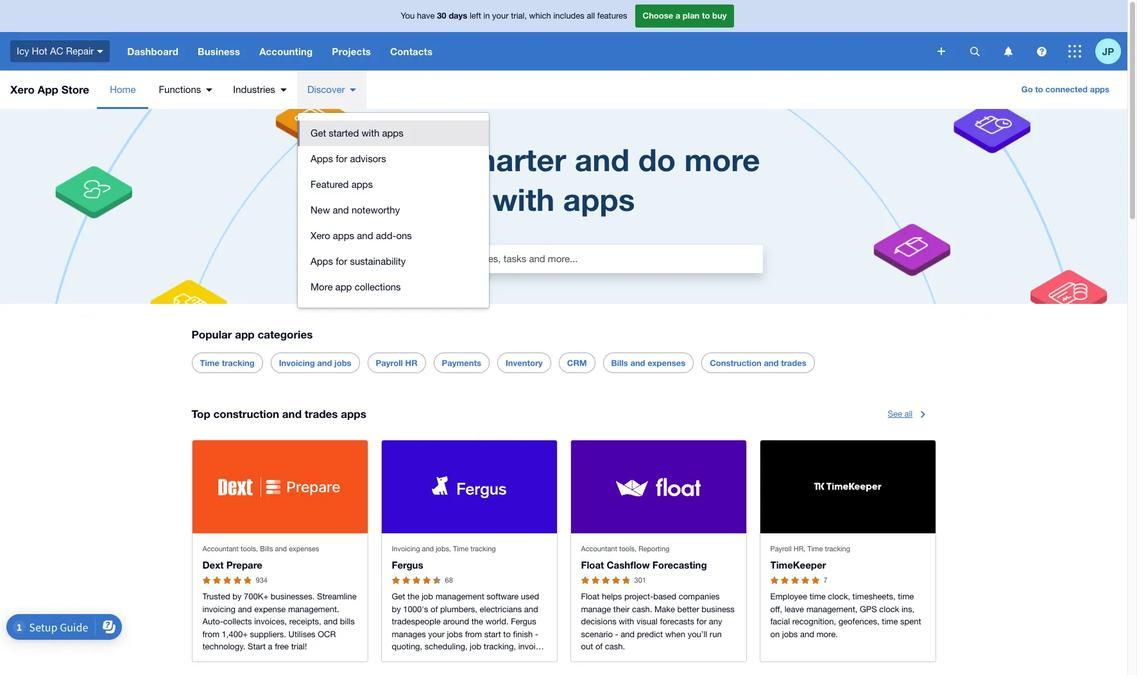 Task type: locate. For each thing, give the bounding box(es) containing it.
jobs inside employee time clock, timesheets, time off, leave management, gps clock ins, facial recognition, geofences, time spent on jobs and more.
[[782, 630, 798, 640]]

apps down the new and noteworthy
[[333, 230, 354, 241]]

invoicing
[[279, 358, 315, 369], [392, 546, 420, 554]]

by
[[232, 593, 242, 602], [392, 605, 401, 615]]

fergus link
[[392, 560, 423, 571]]

of right out
[[596, 643, 603, 652]]

jobs right on
[[782, 630, 798, 640]]

1 vertical spatial of
[[596, 643, 603, 652]]

1 vertical spatial your
[[428, 630, 445, 640]]

to right start
[[503, 630, 511, 640]]

1 horizontal spatial jobs
[[447, 630, 463, 640]]

dext
[[202, 560, 224, 571]]

get inside get the job management software used by 1000's of plumbers, electricians and tradespeople around the world. fergus manages your jobs from start to finish - quoting, scheduling, job tracking, invoic ing - and integrates with xero to give you a 360 view of how your busin
[[392, 593, 405, 602]]

1 vertical spatial expenses
[[289, 546, 319, 554]]

0 vertical spatial cash.
[[632, 605, 652, 615]]

1 vertical spatial get
[[392, 593, 405, 602]]

timekeeper app logo image
[[808, 477, 887, 499]]

time
[[200, 358, 220, 369], [453, 546, 469, 554], [808, 546, 823, 554]]

based
[[653, 593, 677, 602]]

navigation
[[118, 32, 929, 71]]

tracking down 'popular app categories'
[[222, 358, 255, 369]]

0 vertical spatial apps
[[311, 153, 333, 164]]

0 horizontal spatial a
[[268, 643, 272, 652]]

tools, for float
[[619, 546, 637, 554]]

cash. down scenario
[[605, 643, 625, 652]]

apps inside button
[[351, 179, 373, 190]]

0 vertical spatial trades
[[781, 358, 807, 369]]

1 horizontal spatial trades
[[781, 358, 807, 369]]

0 vertical spatial fergus
[[392, 560, 423, 571]]

1 horizontal spatial fergus
[[511, 618, 536, 627]]

with down their
[[619, 618, 634, 627]]

1 vertical spatial for
[[336, 256, 347, 267]]

0 horizontal spatial cash.
[[605, 643, 625, 652]]

all right the see
[[905, 409, 913, 419]]

0 vertical spatial invoicing
[[279, 358, 315, 369]]

work smarter and do more with apps
[[367, 141, 760, 218]]

0 horizontal spatial from
[[202, 630, 219, 640]]

with down smarter
[[493, 181, 555, 218]]

1 tools, from the left
[[241, 546, 258, 554]]

apps
[[311, 153, 333, 164], [311, 256, 333, 267]]

choose
[[643, 10, 673, 21]]

banner
[[0, 0, 1128, 71]]

and inside invoicing and jobs, time tracking fergus
[[422, 546, 434, 554]]

1 vertical spatial xero
[[311, 230, 330, 241]]

any
[[709, 618, 722, 627]]

xero inside button
[[311, 230, 330, 241]]

get left started
[[311, 128, 326, 139]]

time down the 7
[[810, 593, 826, 602]]

trusted
[[202, 593, 230, 602]]

1 vertical spatial trades
[[305, 408, 338, 421]]

businesses.
[[271, 593, 315, 602]]

get the job management software used by 1000's of plumbers, electricians and tradespeople around the world. fergus manages your jobs from start to finish - quoting, scheduling, job tracking, invoic ing - and integrates with xero to give you a 360 view of how your busin
[[392, 593, 545, 676]]

time down popular
[[200, 358, 220, 369]]

scheduling,
[[425, 643, 468, 652]]

1 horizontal spatial invoicing
[[392, 546, 420, 554]]

0 horizontal spatial app
[[235, 328, 255, 342]]

accountant for dext prepare
[[202, 546, 239, 554]]

apps inside button
[[311, 153, 333, 164]]

from down auto- in the left bottom of the page
[[202, 630, 219, 640]]

2 accountant from the left
[[581, 546, 617, 554]]

for up "you'll"
[[697, 618, 707, 627]]

see all
[[888, 409, 913, 419]]

from
[[202, 630, 219, 640], [465, 630, 482, 640]]

includes
[[553, 11, 585, 21]]

and inside employee time clock, timesheets, time off, leave management, gps clock ins, facial recognition, geofences, time spent on jobs and more.
[[800, 630, 814, 640]]

apps inside 'button'
[[311, 256, 333, 267]]

tools, up cashflow at the bottom
[[619, 546, 637, 554]]

list box containing get started with apps
[[298, 113, 489, 308]]

time right jobs,
[[453, 546, 469, 554]]

trades down 'invoicing and jobs' "button"
[[305, 408, 338, 421]]

2 horizontal spatial a
[[676, 10, 680, 21]]

of left how
[[434, 668, 441, 676]]

bills inside button
[[611, 358, 628, 369]]

0 vertical spatial your
[[492, 11, 509, 21]]

0 vertical spatial xero
[[10, 83, 35, 96]]

svg image inside icy hot ac repair popup button
[[97, 50, 104, 53]]

7
[[824, 577, 828, 585]]

1 horizontal spatial expenses
[[648, 358, 686, 369]]

2 from from the left
[[465, 630, 482, 640]]

0 horizontal spatial time
[[200, 358, 220, 369]]

1 from from the left
[[202, 630, 219, 640]]

1 horizontal spatial time
[[453, 546, 469, 554]]

2 vertical spatial your
[[462, 668, 478, 676]]

1 horizontal spatial all
[[905, 409, 913, 419]]

30
[[437, 10, 446, 21]]

invoicing
[[202, 605, 236, 615]]

for up 'more app collections'
[[336, 256, 347, 267]]

expense
[[254, 605, 286, 615]]

1 vertical spatial all
[[905, 409, 913, 419]]

fergus up 1000's at the left of the page
[[392, 560, 423, 571]]

payroll hr
[[376, 358, 418, 369]]

buy
[[712, 10, 727, 21]]

svg image right repair
[[97, 50, 104, 53]]

for inside button
[[336, 153, 347, 164]]

1 horizontal spatial accountant
[[581, 546, 617, 554]]

by left 700k+
[[232, 593, 242, 602]]

0 horizontal spatial fergus
[[392, 560, 423, 571]]

1 horizontal spatial a
[[392, 668, 396, 676]]

around
[[443, 618, 469, 627]]

all inside see all link
[[905, 409, 913, 419]]

float cashflow forecasting app logo image
[[614, 477, 703, 499]]

2 horizontal spatial time
[[808, 546, 823, 554]]

1 vertical spatial a
[[268, 643, 272, 652]]

1 horizontal spatial -
[[535, 630, 538, 640]]

0 horizontal spatial the
[[408, 593, 419, 602]]

tracking up the 7
[[825, 546, 850, 554]]

0 horizontal spatial get
[[311, 128, 326, 139]]

payroll inside payroll hr, time tracking timekeeper
[[770, 546, 792, 554]]

bills
[[611, 358, 628, 369], [260, 546, 273, 554]]

0 horizontal spatial trades
[[305, 408, 338, 421]]

predict
[[637, 630, 663, 640]]

1 vertical spatial payroll
[[770, 546, 792, 554]]

tools, inside accountant tools, reporting float cashflow forecasting
[[619, 546, 637, 554]]

streamline
[[317, 593, 357, 602]]

1 vertical spatial the
[[472, 618, 483, 627]]

time right hr,
[[808, 546, 823, 554]]

and inside button
[[357, 230, 373, 241]]

bills right crm button
[[611, 358, 628, 369]]

your right in
[[492, 11, 509, 21]]

xero left the app
[[10, 83, 35, 96]]

- right finish
[[535, 630, 538, 640]]

app right popular
[[235, 328, 255, 342]]

apps right connected
[[1090, 84, 1110, 94]]

1 vertical spatial fergus
[[511, 618, 536, 627]]

invoicing inside invoicing and jobs, time tracking fergus
[[392, 546, 420, 554]]

0 vertical spatial payroll
[[376, 358, 403, 369]]

time inside invoicing and jobs, time tracking fergus
[[453, 546, 469, 554]]

2 tools, from the left
[[619, 546, 637, 554]]

inventory
[[506, 358, 543, 369]]

job
[[422, 593, 433, 602], [470, 643, 481, 652]]

with right integrates
[[467, 655, 482, 665]]

0 horizontal spatial svg image
[[97, 50, 104, 53]]

group
[[298, 113, 489, 308]]

with inside the float helps project-based companies manage their cash. make better business decisions with visual forecasts for any scenario - and predict when you'll run out of cash.
[[619, 618, 634, 627]]

0 vertical spatial of
[[431, 605, 438, 615]]

xero down 'tracking,'
[[484, 655, 501, 665]]

menu
[[97, 71, 367, 109]]

job up 1000's at the left of the page
[[422, 593, 433, 602]]

0 vertical spatial app
[[335, 282, 352, 293]]

accountant up the dext
[[202, 546, 239, 554]]

0 vertical spatial the
[[408, 593, 419, 602]]

invoicing inside 'invoicing and jobs' "button"
[[279, 358, 315, 369]]

0 horizontal spatial accountant
[[202, 546, 239, 554]]

their
[[613, 605, 630, 615]]

0 vertical spatial all
[[587, 11, 595, 21]]

2 vertical spatial xero
[[484, 655, 501, 665]]

invoicing down categories
[[279, 358, 315, 369]]

- right scenario
[[615, 630, 618, 640]]

- right "ing"
[[405, 655, 409, 665]]

xero for xero app store
[[10, 83, 35, 96]]

cashflow
[[607, 560, 650, 571]]

0 horizontal spatial jobs
[[334, 358, 351, 369]]

connected
[[1046, 84, 1088, 94]]

2 float from the top
[[581, 593, 600, 602]]

decisions
[[581, 618, 617, 627]]

sustainability
[[350, 256, 406, 267]]

apps inside work smarter and do more with apps
[[563, 181, 635, 218]]

2 horizontal spatial -
[[615, 630, 618, 640]]

invoicing and jobs button
[[279, 354, 351, 373]]

and inside the float helps project-based companies manage their cash. make better business decisions with visual forecasts for any scenario - and predict when you'll run out of cash.
[[621, 630, 635, 640]]

1 vertical spatial bills
[[260, 546, 273, 554]]

2 vertical spatial for
[[697, 618, 707, 627]]

1 vertical spatial apps
[[311, 256, 333, 267]]

the left world.
[[472, 618, 483, 627]]

fergus
[[392, 560, 423, 571], [511, 618, 536, 627]]

1 horizontal spatial app
[[335, 282, 352, 293]]

contacts
[[390, 46, 433, 57]]

of right 1000's at the left of the page
[[431, 605, 438, 615]]

tools,
[[241, 546, 258, 554], [619, 546, 637, 554]]

clock
[[879, 605, 899, 615]]

xero apps and add-ons
[[311, 230, 412, 241]]

1 vertical spatial app
[[235, 328, 255, 342]]

icy
[[17, 45, 29, 56]]

with inside get the job management software used by 1000's of plumbers, electricians and tradespeople around the world. fergus manages your jobs from start to finish - quoting, scheduling, job tracking, invoic ing - and integrates with xero to give you a 360 view of how your busin
[[467, 655, 482, 665]]

jobs down around
[[447, 630, 463, 640]]

more.
[[817, 630, 838, 640]]

cash. down project-
[[632, 605, 652, 615]]

2 vertical spatial a
[[392, 668, 396, 676]]

payroll left hr
[[376, 358, 403, 369]]

and inside work smarter and do more with apps
[[575, 141, 630, 178]]

ing
[[392, 655, 403, 665]]

apps up featured
[[311, 153, 333, 164]]

a left plan
[[676, 10, 680, 21]]

0 horizontal spatial bills
[[260, 546, 273, 554]]

Search apps, industries, tasks and more... field
[[396, 247, 762, 271]]

xero inside get the job management software used by 1000's of plumbers, electricians and tradespeople around the world. fergus manages your jobs from start to finish - quoting, scheduling, job tracking, invoic ing - and integrates with xero to give you a 360 view of how your busin
[[484, 655, 501, 665]]

accountant up cashflow at the bottom
[[581, 546, 617, 554]]

0 horizontal spatial all
[[587, 11, 595, 21]]

get inside button
[[311, 128, 326, 139]]

0 horizontal spatial by
[[232, 593, 242, 602]]

apps up search apps, industries, tasks and more... field
[[563, 181, 635, 218]]

jobs inside "button"
[[334, 358, 351, 369]]

0 vertical spatial job
[[422, 593, 433, 602]]

to
[[702, 10, 710, 21], [1035, 84, 1043, 94], [503, 630, 511, 640], [504, 655, 511, 665]]

bills up prepare at the left of the page
[[260, 546, 273, 554]]

1 float from the top
[[581, 560, 604, 571]]

give
[[513, 655, 529, 665]]

svg image
[[970, 47, 980, 56], [1004, 47, 1012, 56], [1037, 47, 1046, 56], [938, 47, 945, 55]]

apps up the more
[[311, 256, 333, 267]]

tools, up prepare at the left of the page
[[241, 546, 258, 554]]

of
[[431, 605, 438, 615], [596, 643, 603, 652], [434, 668, 441, 676]]

tools, inside accountant tools, bills and expenses dext prepare
[[241, 546, 258, 554]]

tracking
[[222, 358, 255, 369], [471, 546, 496, 554], [825, 546, 850, 554]]

utilises
[[288, 630, 316, 640]]

trades right construction at the bottom right of page
[[781, 358, 807, 369]]

crm
[[567, 358, 587, 369]]

float up "manage"
[[581, 593, 600, 602]]

you'll
[[688, 630, 707, 640]]

app inside button
[[335, 282, 352, 293]]

0 vertical spatial for
[[336, 153, 347, 164]]

time tracking button
[[200, 354, 255, 373]]

1 horizontal spatial payroll
[[770, 546, 792, 554]]

0 horizontal spatial tracking
[[222, 358, 255, 369]]

fergus up finish
[[511, 618, 536, 627]]

get started with apps button
[[298, 121, 489, 146]]

0 vertical spatial expenses
[[648, 358, 686, 369]]

float cashflow forecasting link
[[581, 560, 707, 571]]

2 vertical spatial of
[[434, 668, 441, 676]]

get up 1000's at the left of the page
[[392, 593, 405, 602]]

payroll
[[376, 358, 403, 369], [770, 546, 792, 554]]

0 horizontal spatial xero
[[10, 83, 35, 96]]

0 horizontal spatial tools,
[[241, 546, 258, 554]]

0 vertical spatial bills
[[611, 358, 628, 369]]

xero
[[10, 83, 35, 96], [311, 230, 330, 241], [484, 655, 501, 665]]

invoicing for invoicing and jobs
[[279, 358, 315, 369]]

1 vertical spatial cash.
[[605, 643, 625, 652]]

svg image left jp
[[1069, 45, 1081, 58]]

apps for apps for sustainability
[[311, 256, 333, 267]]

payroll hr button
[[376, 354, 418, 373]]

facial
[[770, 618, 790, 627]]

1 apps from the top
[[311, 153, 333, 164]]

list box
[[298, 113, 489, 308]]

app right the more
[[335, 282, 352, 293]]

1 vertical spatial by
[[392, 605, 401, 615]]

invoicing up fergus link on the left of page
[[392, 546, 420, 554]]

accountant inside accountant tools, bills and expenses dext prepare
[[202, 546, 239, 554]]

plan
[[683, 10, 700, 21]]

1 horizontal spatial cash.
[[632, 605, 652, 615]]

for for sustainability
[[336, 256, 347, 267]]

1 vertical spatial float
[[581, 593, 600, 602]]

with up 'advisors'
[[362, 128, 379, 139]]

a left free
[[268, 643, 272, 652]]

get
[[311, 128, 326, 139], [392, 593, 405, 602]]

payroll inside "button"
[[376, 358, 403, 369]]

world.
[[486, 618, 509, 627]]

and inside accountant tools, bills and expenses dext prepare
[[275, 546, 287, 554]]

trades
[[781, 358, 807, 369], [305, 408, 338, 421]]

navigation containing dashboard
[[118, 32, 929, 71]]

new
[[311, 205, 330, 216]]

1 horizontal spatial get
[[392, 593, 405, 602]]

1 horizontal spatial tools,
[[619, 546, 637, 554]]

2 horizontal spatial tracking
[[825, 546, 850, 554]]

the up 1000's at the left of the page
[[408, 593, 419, 602]]

you have 30 days left in your trial, which includes all features
[[401, 10, 627, 21]]

2 horizontal spatial xero
[[484, 655, 501, 665]]

0 vertical spatial by
[[232, 593, 242, 602]]

your up 'scheduling,'
[[428, 630, 445, 640]]

free
[[275, 643, 289, 652]]

0 horizontal spatial payroll
[[376, 358, 403, 369]]

0 horizontal spatial -
[[405, 655, 409, 665]]

1 vertical spatial job
[[470, 643, 481, 652]]

-
[[535, 630, 538, 640], [615, 630, 618, 640], [405, 655, 409, 665]]

ac
[[50, 45, 63, 56]]

apps down 'advisors'
[[351, 179, 373, 190]]

1 horizontal spatial tracking
[[471, 546, 496, 554]]

tracking inside invoicing and jobs, time tracking fergus
[[471, 546, 496, 554]]

to left buy
[[702, 10, 710, 21]]

float left cashflow at the bottom
[[581, 560, 604, 571]]

1 horizontal spatial xero
[[311, 230, 330, 241]]

from inside get the job management software used by 1000's of plumbers, electricians and tradespeople around the world. fergus manages your jobs from start to finish - quoting, scheduling, job tracking, invoic ing - and integrates with xero to give you a 360 view of how your busin
[[465, 630, 482, 640]]

2 horizontal spatial jobs
[[782, 630, 798, 640]]

- inside the float helps project-based companies manage their cash. make better business decisions with visual forecasts for any scenario - and predict when you'll run out of cash.
[[615, 630, 618, 640]]

tracking right jobs,
[[471, 546, 496, 554]]

0 vertical spatial get
[[311, 128, 326, 139]]

0 vertical spatial float
[[581, 560, 604, 571]]

xero for xero apps and add-ons
[[311, 230, 330, 241]]

which
[[529, 11, 551, 21]]

left
[[470, 11, 481, 21]]

industries
[[233, 84, 275, 95]]

jobs left payroll hr "button"
[[334, 358, 351, 369]]

for up featured apps
[[336, 153, 347, 164]]

2 horizontal spatial your
[[492, 11, 509, 21]]

svg image
[[1069, 45, 1081, 58], [97, 50, 104, 53]]

dext prepare logo image
[[219, 477, 341, 498]]

quoting,
[[392, 643, 422, 652]]

off,
[[770, 605, 782, 615]]

0 horizontal spatial your
[[428, 630, 445, 640]]

to right go
[[1035, 84, 1043, 94]]

1 horizontal spatial your
[[462, 668, 478, 676]]

you
[[401, 11, 415, 21]]

from left start
[[465, 630, 482, 640]]

xero app store
[[10, 83, 89, 96]]

accountant inside accountant tools, reporting float cashflow forecasting
[[581, 546, 617, 554]]

xero down 'new'
[[311, 230, 330, 241]]

job left 'tracking,'
[[470, 643, 481, 652]]

with inside button
[[362, 128, 379, 139]]

industries button
[[223, 71, 297, 109]]

by inside the trusted by 700k+ businesses. streamline invoicing and expense management. auto-collects invoices, receipts, and bills from 1,400+ suppliers. utilises ocr technology. start a free trial!
[[232, 593, 242, 602]]

1 horizontal spatial by
[[392, 605, 401, 615]]

payroll for payroll hr, time tracking timekeeper
[[770, 546, 792, 554]]

you
[[531, 655, 545, 665]]

a left 360 in the left bottom of the page
[[392, 668, 396, 676]]

0 horizontal spatial expenses
[[289, 546, 319, 554]]

0 vertical spatial a
[[676, 10, 680, 21]]

0 horizontal spatial invoicing
[[279, 358, 315, 369]]

jobs inside get the job management software used by 1000's of plumbers, electricians and tradespeople around the world. fergus manages your jobs from start to finish - quoting, scheduling, job tracking, invoic ing - and integrates with xero to give you a 360 view of how your busin
[[447, 630, 463, 640]]

1 accountant from the left
[[202, 546, 239, 554]]

fergus inside get the job management software used by 1000's of plumbers, electricians and tradespeople around the world. fergus manages your jobs from start to finish - quoting, scheduling, job tracking, invoic ing - and integrates with xero to give you a 360 view of how your busin
[[511, 618, 536, 627]]

trial!
[[291, 643, 307, 652]]

all left features
[[587, 11, 595, 21]]

apps for advisors button
[[298, 146, 489, 172]]

banner containing jp
[[0, 0, 1128, 71]]

1 horizontal spatial bills
[[611, 358, 628, 369]]

1 horizontal spatial from
[[465, 630, 482, 640]]

tracking inside payroll hr, time tracking timekeeper
[[825, 546, 850, 554]]

started
[[329, 128, 359, 139]]

1 horizontal spatial the
[[472, 618, 483, 627]]

by left 1000's at the left of the page
[[392, 605, 401, 615]]

2 apps from the top
[[311, 256, 333, 267]]

for inside 'button'
[[336, 256, 347, 267]]

construction
[[710, 358, 762, 369]]

your right how
[[462, 668, 478, 676]]

payroll left hr,
[[770, 546, 792, 554]]

top
[[192, 408, 210, 421]]

1 vertical spatial invoicing
[[392, 546, 420, 554]]

1 horizontal spatial job
[[470, 643, 481, 652]]



Task type: describe. For each thing, give the bounding box(es) containing it.
for for advisors
[[336, 153, 347, 164]]

project-
[[624, 593, 653, 602]]

manages
[[392, 630, 426, 640]]

payroll hr, time tracking timekeeper
[[770, 546, 850, 571]]

management.
[[288, 605, 339, 615]]

1,400+
[[222, 630, 248, 640]]

construction
[[213, 408, 279, 421]]

app
[[38, 83, 58, 96]]

app for collections
[[335, 282, 352, 293]]

top construction and trades apps
[[192, 408, 366, 421]]

start
[[248, 643, 266, 652]]

in
[[483, 11, 490, 21]]

time inside payroll hr, time tracking timekeeper
[[808, 546, 823, 554]]

jobs,
[[436, 546, 451, 554]]

auto-
[[202, 618, 223, 627]]

software
[[487, 593, 519, 602]]

start
[[484, 630, 501, 640]]

trades inside button
[[781, 358, 807, 369]]

go to connected apps link
[[1014, 80, 1117, 100]]

timekeeper
[[770, 560, 826, 571]]

ins,
[[902, 605, 915, 615]]

suppliers.
[[250, 630, 286, 640]]

new and noteworthy
[[311, 205, 400, 216]]

forecasts
[[660, 618, 694, 627]]

smarter
[[452, 141, 566, 178]]

tools, for and
[[241, 546, 258, 554]]

get for get started with apps
[[311, 128, 326, 139]]

dext prepare link
[[202, 560, 262, 571]]

management
[[436, 593, 484, 602]]

fergus app logo image
[[432, 477, 506, 499]]

discover button
[[297, 71, 367, 109]]

go to connected apps
[[1022, 84, 1110, 94]]

timesheets,
[[853, 593, 896, 602]]

invoicing for invoicing and jobs, time tracking fergus
[[392, 546, 420, 554]]

repair
[[66, 45, 94, 56]]

apps up "apps for advisors" button
[[382, 128, 404, 139]]

apps for advisors
[[311, 153, 386, 164]]

featured apps button
[[298, 172, 489, 198]]

helps
[[602, 593, 622, 602]]

gps
[[860, 605, 877, 615]]

expenses inside accountant tools, bills and expenses dext prepare
[[289, 546, 319, 554]]

used
[[521, 593, 539, 602]]

better
[[677, 605, 699, 615]]

get for get the job management software used by 1000's of plumbers, electricians and tradespeople around the world. fergus manages your jobs from start to finish - quoting, scheduling, job tracking, invoic ing - and integrates with xero to give you a 360 view of how your busin
[[392, 593, 405, 602]]

of inside the float helps project-based companies manage their cash. make better business decisions with visual forecasts for any scenario - and predict when you'll run out of cash.
[[596, 643, 603, 652]]

1 horizontal spatial svg image
[[1069, 45, 1081, 58]]

to inside banner
[[702, 10, 710, 21]]

accountant tools, bills and expenses dext prepare
[[202, 546, 319, 571]]

Work smarter and do more with apps search field
[[0, 109, 1128, 304]]

expenses inside button
[[648, 358, 686, 369]]

receipts,
[[289, 618, 321, 627]]

companies
[[679, 593, 720, 602]]

add-
[[376, 230, 396, 241]]

apps for apps for advisors
[[311, 153, 333, 164]]

functions button
[[149, 71, 223, 109]]

float inside accountant tools, reporting float cashflow forecasting
[[581, 560, 604, 571]]

have
[[417, 11, 435, 21]]

new and noteworthy button
[[298, 198, 489, 223]]

home button
[[97, 71, 149, 109]]

for inside the float helps project-based companies manage their cash. make better business decisions with visual forecasts for any scenario - and predict when you'll run out of cash.
[[697, 618, 707, 627]]

contacts button
[[381, 32, 442, 71]]

a inside the trusted by 700k+ businesses. streamline invoicing and expense management. auto-collects invoices, receipts, and bills from 1,400+ suppliers. utilises ocr technology. start a free trial!
[[268, 643, 272, 652]]

time up ins,
[[898, 593, 914, 602]]

accountant for float cashflow forecasting
[[581, 546, 617, 554]]

0 horizontal spatial job
[[422, 593, 433, 602]]

float inside the float helps project-based companies manage their cash. make better business decisions with visual forecasts for any scenario - and predict when you'll run out of cash.
[[581, 593, 600, 602]]

leave
[[785, 605, 804, 615]]

finish
[[513, 630, 533, 640]]

technology.
[[202, 643, 245, 652]]

trusted by 700k+ businesses. streamline invoicing and expense management. auto-collects invoices, receipts, and bills from 1,400+ suppliers. utilises ocr technology. start a free trial!
[[202, 593, 357, 652]]

tracking,
[[484, 643, 516, 652]]

integrates
[[427, 655, 464, 665]]

projects
[[332, 46, 371, 57]]

more
[[684, 141, 760, 178]]

invoic
[[518, 643, 543, 652]]

timekeeper link
[[770, 560, 826, 571]]

app for categories
[[235, 328, 255, 342]]

by inside get the job management software used by 1000's of plumbers, electricians and tradespeople around the world. fergus manages your jobs from start to finish - quoting, scheduling, job tracking, invoic ing - and integrates with xero to give you a 360 view of how your busin
[[392, 605, 401, 615]]

xero apps and add-ons button
[[298, 223, 489, 249]]

float helps project-based companies manage their cash. make better business decisions with visual forecasts for any scenario - and predict when you'll run out of cash.
[[581, 593, 735, 652]]

store
[[61, 83, 89, 96]]

and inside 'button'
[[333, 205, 349, 216]]

from inside the trusted by 700k+ businesses. streamline invoicing and expense management. auto-collects invoices, receipts, and bills from 1,400+ suppliers. utilises ocr technology. start a free trial!
[[202, 630, 219, 640]]

functions
[[159, 84, 201, 95]]

jp
[[1102, 45, 1114, 57]]

payroll for payroll hr
[[376, 358, 403, 369]]

business button
[[188, 32, 250, 71]]

featured
[[311, 179, 349, 190]]

and inside "button"
[[317, 358, 332, 369]]

out
[[581, 643, 593, 652]]

time down clock
[[882, 618, 898, 627]]

apps down 'invoicing and jobs' "button"
[[341, 408, 366, 421]]

bills inside accountant tools, bills and expenses dext prepare
[[260, 546, 273, 554]]

features
[[597, 11, 627, 21]]

fergus inside invoicing and jobs, time tracking fergus
[[392, 560, 423, 571]]

choose a plan to buy
[[643, 10, 727, 21]]

apps for sustainability button
[[298, 249, 489, 275]]

hot
[[32, 45, 47, 56]]

scenario
[[581, 630, 613, 640]]

tracking inside button
[[222, 358, 255, 369]]

electricians
[[480, 605, 522, 615]]

plumbers,
[[440, 605, 477, 615]]

go
[[1022, 84, 1033, 94]]

ocr
[[318, 630, 336, 640]]

dashboard
[[127, 46, 178, 57]]

your inside you have 30 days left in your trial, which includes all features
[[492, 11, 509, 21]]

time tracking
[[200, 358, 255, 369]]

menu containing home
[[97, 71, 367, 109]]

all inside you have 30 days left in your trial, which includes all features
[[587, 11, 595, 21]]

more app collections
[[311, 282, 401, 293]]

do
[[638, 141, 676, 178]]

to inside 'go to connected apps' link
[[1035, 84, 1043, 94]]

popular app categories
[[192, 328, 313, 342]]

employee time clock, timesheets, time off, leave management, gps clock ins, facial recognition, geofences, time spent on jobs and more.
[[770, 593, 921, 640]]

run
[[710, 630, 722, 640]]

time inside button
[[200, 358, 220, 369]]

invoices,
[[254, 618, 287, 627]]

tradespeople
[[392, 618, 441, 627]]

discover
[[307, 84, 345, 95]]

to left give
[[504, 655, 511, 665]]

see all link
[[888, 405, 936, 425]]

more
[[311, 282, 333, 293]]

bills and expenses button
[[611, 354, 686, 373]]

group containing get started with apps
[[298, 113, 489, 308]]

accountant tools, reporting float cashflow forecasting
[[581, 546, 707, 571]]

with inside work smarter and do more with apps
[[493, 181, 555, 218]]

700k+
[[244, 593, 268, 602]]

a inside get the job management software used by 1000's of plumbers, electricians and tradespeople around the world. fergus manages your jobs from start to finish - quoting, scheduling, job tracking, invoic ing - and integrates with xero to give you a 360 view of how your busin
[[392, 668, 396, 676]]



Task type: vqa. For each thing, say whether or not it's contained in the screenshot.


